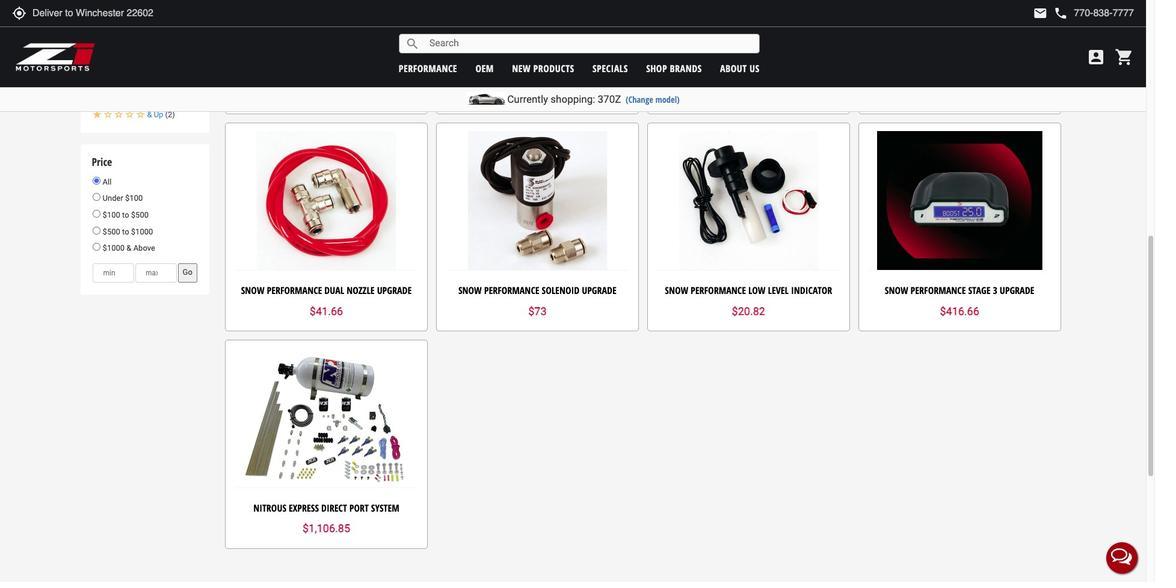 Task type: vqa. For each thing, say whether or not it's contained in the screenshot.
Kit
yes



Task type: locate. For each thing, give the bounding box(es) containing it.
1 vertical spatial up
[[154, 98, 163, 107]]

(change model) link
[[626, 94, 680, 105]]

$1000 up above
[[131, 227, 153, 236]]

0 horizontal spatial cooler
[[557, 49, 586, 62]]

0 vertical spatial up
[[154, 86, 163, 95]]

2 cooler from the left
[[806, 49, 834, 62]]

currently shopping: 370z (change model)
[[507, 93, 680, 105]]

1 horizontal spatial cooler
[[806, 49, 834, 62]]

boost inside snow performance stage ii boost cooler water injection kit
[[779, 49, 803, 62]]

1 vertical spatial 2
[[168, 98, 172, 107]]

0 horizontal spatial $1000
[[103, 244, 125, 253]]

performance inside snow performance stage ii boost cooler water injection kit
[[689, 49, 744, 62]]

370z
[[598, 93, 621, 105]]

new
[[512, 62, 531, 75]]

None radio
[[93, 243, 101, 251]]

1 vertical spatial & up 2
[[147, 98, 172, 107]]

port
[[349, 502, 369, 515]]

0 vertical spatial $20.82
[[943, 87, 976, 100]]

1 vertical spatial to
[[122, 227, 129, 236]]

snow performance solenoid upgrade
[[458, 284, 617, 297]]

snow performance injection nozzles
[[248, 49, 405, 62]]

0 horizontal spatial upgrade
[[377, 284, 412, 297]]

upgrade right nozzle
[[377, 284, 412, 297]]

shopping_cart link
[[1112, 48, 1134, 67]]

upgrade right the 3
[[1000, 284, 1034, 297]]

3 up from the top
[[154, 110, 163, 119]]

upgrade
[[377, 284, 412, 297], [582, 284, 617, 297], [1000, 284, 1034, 297]]

0 vertical spatial & up 2
[[147, 86, 172, 95]]

performance
[[274, 49, 329, 62], [473, 49, 528, 62], [689, 49, 744, 62], [267, 284, 322, 297], [484, 284, 539, 297], [691, 284, 746, 297], [911, 284, 966, 297]]

mail
[[1033, 6, 1048, 20]]

performance for snow performance low level indicator
[[691, 284, 746, 297]]

injection
[[332, 49, 370, 62], [736, 59, 775, 73]]

indicator
[[791, 284, 832, 297]]

about
[[720, 62, 747, 75]]

$140.62
[[518, 87, 557, 100]]

0 vertical spatial $500
[[131, 211, 149, 220]]

oem
[[476, 62, 494, 75]]

1 horizontal spatial $20.82
[[943, 87, 976, 100]]

$1000 & above
[[101, 244, 155, 253]]

0 horizontal spatial boost
[[530, 49, 555, 62]]

0 vertical spatial $1000
[[131, 227, 153, 236]]

0 horizontal spatial $500
[[103, 227, 120, 236]]

1 horizontal spatial boost
[[779, 49, 803, 62]]

2 2 from the top
[[168, 98, 172, 107]]

nitrous
[[253, 502, 286, 515]]

stage for 3
[[968, 284, 991, 297]]

1 upgrade from the left
[[377, 284, 412, 297]]

to up $500 to $1000
[[122, 211, 129, 220]]

$100 up $100 to $500
[[125, 194, 143, 203]]

$100 down under
[[103, 211, 120, 220]]

mail phone
[[1033, 6, 1068, 20]]

upgrade for snow performance dual nozzle upgrade
[[377, 284, 412, 297]]

cooler inside snow performance stage ii boost cooler water injection kit
[[806, 49, 834, 62]]

level
[[768, 284, 789, 297]]

2 to from the top
[[122, 227, 129, 236]]

Search search field
[[420, 34, 759, 53]]

reservoir
[[588, 49, 628, 62]]

stage left the 3
[[968, 284, 991, 297]]

price
[[92, 155, 112, 169]]

ratings
[[92, 53, 123, 67]]

phone link
[[1054, 6, 1134, 20]]

search
[[405, 36, 420, 51]]

upgrade right solenoid
[[582, 284, 617, 297]]

& up 2
[[147, 86, 172, 95], [147, 98, 172, 107], [147, 110, 172, 119]]

currently
[[507, 93, 548, 105]]

1 horizontal spatial injection
[[736, 59, 775, 73]]

2 boost from the left
[[779, 49, 803, 62]]

more
[[124, 6, 142, 15]]

performance for snow performance stage ii boost cooler water injection kit
[[689, 49, 744, 62]]

$100
[[125, 194, 143, 203], [103, 211, 120, 220]]

$1000
[[131, 227, 153, 236], [103, 244, 125, 253]]

snow performance dual nozzle upgrade
[[241, 284, 412, 297]]

boost
[[530, 49, 555, 62], [779, 49, 803, 62]]

2 vertical spatial & up 2
[[147, 110, 172, 119]]

about us
[[720, 62, 760, 75]]

$500 down $100 to $500
[[103, 227, 120, 236]]

direct
[[321, 502, 347, 515]]

2 vertical spatial up
[[154, 110, 163, 119]]

3
[[993, 284, 997, 297]]

under
[[103, 194, 123, 203]]

above
[[133, 244, 155, 253]]

0 vertical spatial 2
[[168, 86, 172, 95]]

shop brands
[[646, 62, 702, 75]]

2
[[168, 86, 172, 95], [168, 98, 172, 107], [168, 110, 172, 119]]

1 vertical spatial $100
[[103, 211, 120, 220]]

max number field
[[135, 263, 177, 283]]

snow performance stage 3 upgrade
[[885, 284, 1034, 297]]

2 up from the top
[[154, 98, 163, 107]]

$500
[[131, 211, 149, 220], [103, 227, 120, 236]]

1 vertical spatial stage
[[968, 284, 991, 297]]

0 horizontal spatial $100
[[103, 211, 120, 220]]

performance for snow performance boost cooler reservoir
[[473, 49, 528, 62]]

stage inside snow performance stage ii boost cooler water injection kit
[[746, 49, 768, 62]]

$500 up $500 to $1000
[[131, 211, 149, 220]]

snow inside snow performance stage ii boost cooler water injection kit
[[663, 49, 686, 62]]

stage left ii
[[746, 49, 768, 62]]

1 & up 2 from the top
[[147, 86, 172, 95]]

performance
[[399, 62, 457, 75]]

1 cooler from the left
[[557, 49, 586, 62]]

2 upgrade from the left
[[582, 284, 617, 297]]

new products link
[[512, 62, 574, 75]]

1 to from the top
[[122, 211, 129, 220]]

my_location
[[12, 6, 26, 20]]

express
[[289, 502, 319, 515]]

products
[[533, 62, 574, 75]]

up
[[154, 86, 163, 95], [154, 98, 163, 107], [154, 110, 163, 119]]

None radio
[[93, 177, 101, 185], [93, 193, 101, 201], [93, 210, 101, 218], [93, 227, 101, 234], [93, 177, 101, 185], [93, 193, 101, 201], [93, 210, 101, 218], [93, 227, 101, 234]]

1 horizontal spatial stage
[[968, 284, 991, 297]]

2 & up 2 from the top
[[147, 98, 172, 107]]

1 up from the top
[[154, 86, 163, 95]]

ii
[[771, 49, 777, 62]]

1 horizontal spatial upgrade
[[582, 284, 617, 297]]

$20.82
[[943, 87, 976, 100], [732, 305, 765, 318]]

snow for snow performance solenoid upgrade
[[458, 284, 482, 297]]

to
[[122, 211, 129, 220], [122, 227, 129, 236]]

&
[[147, 86, 152, 95], [147, 98, 152, 107], [147, 110, 152, 119], [127, 244, 131, 253]]

snow performance low level indicator
[[665, 284, 832, 297]]

show
[[103, 6, 122, 15]]

3 upgrade from the left
[[1000, 284, 1034, 297]]

2 horizontal spatial upgrade
[[1000, 284, 1034, 297]]

cooler
[[557, 49, 586, 62], [806, 49, 834, 62]]

to down $100 to $500
[[122, 227, 129, 236]]

0 horizontal spatial stage
[[746, 49, 768, 62]]

snow
[[248, 49, 272, 62], [447, 49, 470, 62], [663, 49, 686, 62], [241, 284, 264, 297], [458, 284, 482, 297], [665, 284, 688, 297], [885, 284, 908, 297]]

$1000 down $500 to $1000
[[103, 244, 125, 253]]

0 vertical spatial to
[[122, 211, 129, 220]]

mail link
[[1033, 6, 1048, 20]]

brands
[[670, 62, 702, 75]]

specials
[[593, 62, 628, 75]]

stage
[[746, 49, 768, 62], [968, 284, 991, 297]]

1 vertical spatial $20.82
[[732, 305, 765, 318]]

2 vertical spatial 2
[[168, 110, 172, 119]]

1 boost from the left
[[530, 49, 555, 62]]

0 vertical spatial $100
[[125, 194, 143, 203]]

show more button
[[93, 3, 151, 19]]

1 horizontal spatial $100
[[125, 194, 143, 203]]

0 vertical spatial stage
[[746, 49, 768, 62]]

stage for ii
[[746, 49, 768, 62]]



Task type: describe. For each thing, give the bounding box(es) containing it.
to for $500
[[122, 227, 129, 236]]

account_box link
[[1084, 48, 1109, 67]]

specials link
[[593, 62, 628, 75]]

$100 to $500
[[101, 211, 149, 220]]

solenoid
[[542, 284, 579, 297]]

0 horizontal spatial $20.82
[[732, 305, 765, 318]]

performance link
[[399, 62, 457, 75]]

nozzle
[[347, 284, 375, 297]]

snow performance stage ii boost cooler water injection kit
[[663, 49, 834, 73]]

snow for snow performance dual nozzle upgrade
[[241, 284, 264, 297]]

1 vertical spatial $1000
[[103, 244, 125, 253]]

shopping:
[[551, 93, 595, 105]]

snow for snow performance stage 3 upgrade
[[885, 284, 908, 297]]

about us link
[[720, 62, 760, 75]]

oem link
[[476, 62, 494, 75]]

shop
[[646, 62, 667, 75]]

under  $100
[[101, 194, 143, 203]]

show more
[[103, 6, 142, 15]]

account_box
[[1087, 48, 1106, 67]]

phone
[[1054, 6, 1068, 20]]

0 horizontal spatial injection
[[332, 49, 370, 62]]

(change
[[626, 94, 653, 105]]

performance for snow performance stage 3 upgrade
[[911, 284, 966, 297]]

injection inside snow performance stage ii boost cooler water injection kit
[[736, 59, 775, 73]]

1 vertical spatial $500
[[103, 227, 120, 236]]

performance for snow performance solenoid upgrade
[[484, 284, 539, 297]]

upgrade for snow performance stage 3 upgrade
[[1000, 284, 1034, 297]]

3 & up 2 from the top
[[147, 110, 172, 119]]

to for $100
[[122, 211, 129, 220]]

nitrous express direct port system
[[253, 502, 399, 515]]

$1,106.85
[[303, 522, 350, 535]]

min number field
[[93, 263, 134, 283]]

new products
[[512, 62, 574, 75]]

snow performance boost cooler reservoir
[[447, 49, 628, 62]]

system
[[371, 502, 399, 515]]

water
[[708, 59, 734, 73]]

1 horizontal spatial $500
[[131, 211, 149, 220]]

$41.66
[[310, 305, 343, 318]]

z1 motorsports logo image
[[15, 42, 96, 72]]

snow for snow performance low level indicator
[[665, 284, 688, 297]]

shopping_cart
[[1115, 48, 1134, 67]]

model)
[[655, 94, 680, 105]]

shop brands link
[[646, 62, 702, 75]]

kit
[[777, 59, 789, 73]]

1 2 from the top
[[168, 86, 172, 95]]

$520.83
[[729, 87, 768, 100]]

performance for snow performance dual nozzle upgrade
[[267, 284, 322, 297]]

performance for snow performance injection nozzles
[[274, 49, 329, 62]]

low
[[748, 284, 766, 297]]

snow for snow performance injection nozzles
[[248, 49, 272, 62]]

all
[[101, 177, 112, 186]]

go button
[[178, 263, 197, 283]]

us
[[750, 62, 760, 75]]

$500 to $1000
[[101, 227, 153, 236]]

dual
[[324, 284, 344, 297]]

snow for snow performance boost cooler reservoir
[[447, 49, 470, 62]]

3 2 from the top
[[168, 110, 172, 119]]

$416.66
[[940, 305, 979, 318]]

1 horizontal spatial $1000
[[131, 227, 153, 236]]

$31.23
[[310, 87, 343, 100]]

$73
[[528, 305, 547, 318]]

go
[[183, 268, 192, 277]]

nozzles
[[373, 49, 405, 62]]

snow for snow performance stage ii boost cooler water injection kit
[[663, 49, 686, 62]]



